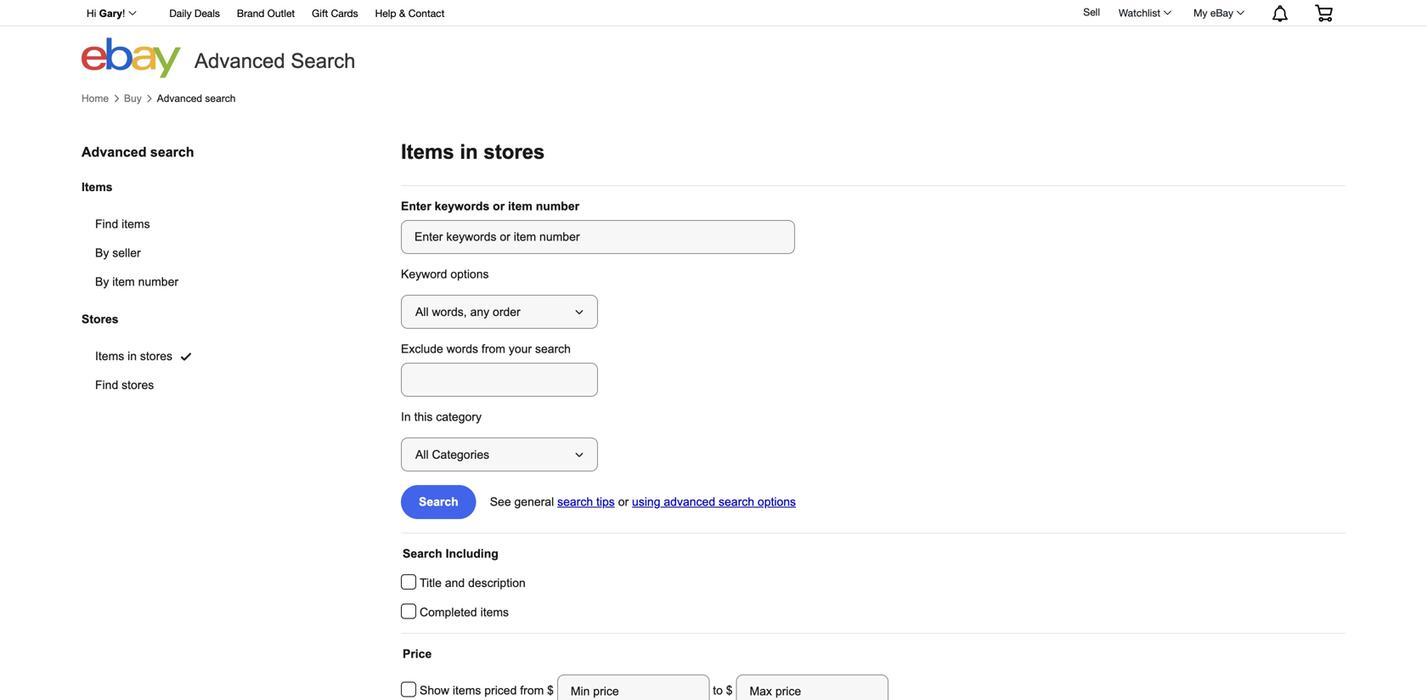 Task type: vqa. For each thing, say whether or not it's contained in the screenshot.
View for Buy It Now
no



Task type: describe. For each thing, give the bounding box(es) containing it.
words
[[447, 342, 478, 356]]

1 horizontal spatial from
[[520, 684, 544, 697]]

gift cards
[[312, 7, 358, 19]]

cards
[[331, 7, 358, 19]]

see general search tips or using advanced search options
[[490, 495, 796, 509]]

show items priced from
[[420, 684, 547, 697]]

ebay
[[1211, 7, 1234, 19]]

to $
[[710, 684, 736, 697]]

1 $ from the left
[[547, 684, 557, 697]]

search for search including
[[403, 547, 442, 560]]

0 horizontal spatial in
[[128, 350, 137, 363]]

by for by item number
[[95, 276, 109, 289]]

by seller link
[[82, 239, 219, 268]]

search right your
[[535, 342, 571, 356]]

search down the "advanced search" link on the left of the page
[[150, 144, 194, 160]]

hi
[[87, 8, 96, 19]]

find stores link
[[82, 371, 213, 400]]

items for find
[[122, 218, 150, 231]]

number inside 'link'
[[138, 276, 178, 289]]

0 vertical spatial stores
[[484, 141, 545, 163]]

tips
[[597, 495, 615, 509]]

completed
[[420, 606, 477, 619]]

outlet
[[267, 7, 295, 19]]

!
[[122, 8, 125, 19]]

general
[[515, 495, 554, 509]]

search inside the "advanced search" link
[[205, 93, 236, 104]]

description
[[468, 577, 526, 590]]

0 vertical spatial from
[[482, 342, 506, 356]]

search right advanced
[[719, 495, 755, 509]]

find items
[[95, 218, 150, 231]]

Enter keywords or item number text field
[[401, 220, 795, 254]]

buy link
[[124, 93, 142, 104]]

buy
[[124, 93, 142, 104]]

your
[[509, 342, 532, 356]]

my ebay
[[1194, 7, 1234, 19]]

title
[[420, 577, 442, 590]]

0 vertical spatial item
[[508, 200, 533, 213]]

brand outlet link
[[237, 5, 295, 23]]

Enter maximum price range value, $ text field
[[736, 675, 889, 700]]

contact
[[409, 7, 445, 19]]

search tips link
[[558, 495, 615, 509]]

search left tips
[[558, 495, 593, 509]]

search including
[[403, 547, 499, 560]]

daily
[[169, 7, 192, 19]]

1 vertical spatial advanced search
[[82, 144, 194, 160]]

find for find stores
[[95, 379, 118, 392]]

home
[[82, 93, 109, 104]]

0 vertical spatial items
[[401, 141, 454, 163]]

banner containing sell
[[77, 0, 1346, 78]]

1 vertical spatial stores
[[140, 350, 173, 363]]

in
[[401, 410, 411, 424]]

exclude
[[401, 342, 443, 356]]

1 vertical spatial items
[[82, 181, 113, 194]]

keyword
[[401, 268, 447, 281]]

my
[[1194, 7, 1208, 19]]

see
[[490, 495, 511, 509]]

my ebay link
[[1185, 3, 1253, 23]]

seller
[[112, 247, 141, 260]]

items in stores inside items in stores link
[[95, 350, 173, 363]]

advanced search link
[[157, 93, 236, 104]]

advanced search
[[195, 50, 356, 72]]

completed items
[[420, 606, 509, 619]]



Task type: locate. For each thing, give the bounding box(es) containing it.
or right keywords
[[493, 200, 505, 213]]

1 vertical spatial items in stores
[[95, 350, 173, 363]]

search button
[[401, 485, 476, 519]]

1 vertical spatial advanced
[[157, 93, 202, 104]]

number down by seller link
[[138, 276, 178, 289]]

including
[[446, 547, 499, 560]]

1 horizontal spatial options
[[758, 495, 796, 509]]

daily deals link
[[169, 5, 220, 23]]

exclude words from your search
[[401, 342, 571, 356]]

find down items in stores link
[[95, 379, 118, 392]]

from
[[482, 342, 506, 356], [520, 684, 544, 697]]

item inside 'link'
[[112, 276, 135, 289]]

1 find from the top
[[95, 218, 118, 231]]

0 vertical spatial or
[[493, 200, 505, 213]]

items for completed
[[481, 606, 509, 619]]

1 vertical spatial or
[[618, 495, 629, 509]]

items in stores
[[401, 141, 545, 163], [95, 350, 173, 363]]

search down advanced search
[[205, 93, 236, 104]]

0 vertical spatial by
[[95, 247, 109, 260]]

items up enter
[[401, 141, 454, 163]]

options
[[451, 268, 489, 281], [758, 495, 796, 509]]

gift cards link
[[312, 5, 358, 23]]

stores down items in stores link
[[122, 379, 154, 392]]

advanced down buy link
[[82, 144, 147, 160]]

$
[[547, 684, 557, 697], [726, 684, 733, 697]]

items down description
[[481, 606, 509, 619]]

keyword options
[[401, 268, 489, 281]]

0 vertical spatial advanced
[[195, 50, 285, 72]]

or
[[493, 200, 505, 213], [618, 495, 629, 509]]

0 vertical spatial in
[[460, 141, 478, 163]]

2 vertical spatial items
[[95, 350, 124, 363]]

0 vertical spatial items in stores
[[401, 141, 545, 163]]

your shopping cart image
[[1315, 4, 1334, 21]]

by left seller
[[95, 247, 109, 260]]

by item number link
[[82, 268, 219, 297]]

in up find stores
[[128, 350, 137, 363]]

1 horizontal spatial $
[[726, 684, 733, 697]]

2 vertical spatial items
[[453, 684, 481, 697]]

items
[[401, 141, 454, 163], [82, 181, 113, 194], [95, 350, 124, 363]]

2 vertical spatial search
[[403, 547, 442, 560]]

1 vertical spatial search
[[419, 495, 459, 509]]

daily deals
[[169, 7, 220, 19]]

search down gift
[[291, 50, 356, 72]]

brand
[[237, 7, 265, 19]]

items
[[122, 218, 150, 231], [481, 606, 509, 619], [453, 684, 481, 697]]

items up find stores
[[95, 350, 124, 363]]

2 by from the top
[[95, 276, 109, 289]]

by item number
[[95, 276, 178, 289]]

&
[[399, 7, 406, 19]]

enter keywords or item number
[[401, 200, 580, 213]]

advanced search down buy link
[[82, 144, 194, 160]]

enter
[[401, 200, 431, 213]]

from right priced at the bottom left
[[520, 684, 544, 697]]

items right show
[[453, 684, 481, 697]]

items in stores up find stores
[[95, 350, 173, 363]]

items up seller
[[122, 218, 150, 231]]

stores
[[82, 313, 119, 326]]

find
[[95, 218, 118, 231], [95, 379, 118, 392]]

and
[[445, 577, 465, 590]]

0 horizontal spatial $
[[547, 684, 557, 697]]

stores up find stores link
[[140, 350, 173, 363]]

search up search including
[[419, 495, 459, 509]]

items up find items
[[82, 181, 113, 194]]

watchlist
[[1119, 7, 1161, 19]]

0 horizontal spatial items in stores
[[95, 350, 173, 363]]

by for by seller
[[95, 247, 109, 260]]

2 vertical spatial stores
[[122, 379, 154, 392]]

search
[[205, 93, 236, 104], [150, 144, 194, 160], [535, 342, 571, 356], [558, 495, 593, 509], [719, 495, 755, 509]]

1 horizontal spatial item
[[508, 200, 533, 213]]

deals
[[195, 7, 220, 19]]

sell
[[1084, 6, 1100, 18]]

0 horizontal spatial from
[[482, 342, 506, 356]]

2 vertical spatial advanced
[[82, 144, 147, 160]]

search up title
[[403, 547, 442, 560]]

home link
[[82, 93, 109, 104]]

watchlist link
[[1110, 3, 1180, 23]]

advanced right buy at the top of the page
[[157, 93, 202, 104]]

1 vertical spatial items
[[481, 606, 509, 619]]

to
[[713, 684, 723, 697]]

in
[[460, 141, 478, 163], [128, 350, 137, 363]]

by inside 'link'
[[95, 276, 109, 289]]

number
[[536, 200, 580, 213], [138, 276, 178, 289]]

items for show
[[453, 684, 481, 697]]

advanced
[[664, 495, 716, 509]]

1 vertical spatial options
[[758, 495, 796, 509]]

1 vertical spatial item
[[112, 276, 135, 289]]

advanced
[[195, 50, 285, 72], [157, 93, 202, 104], [82, 144, 147, 160]]

item right keywords
[[508, 200, 533, 213]]

0 vertical spatial advanced search
[[157, 93, 236, 104]]

by down by seller
[[95, 276, 109, 289]]

keywords
[[435, 200, 490, 213]]

1 horizontal spatial number
[[536, 200, 580, 213]]

advanced search right buy at the top of the page
[[157, 93, 236, 104]]

1 vertical spatial number
[[138, 276, 178, 289]]

1 horizontal spatial in
[[460, 141, 478, 163]]

hi gary !
[[87, 8, 125, 19]]

0 vertical spatial number
[[536, 200, 580, 213]]

0 horizontal spatial options
[[451, 268, 489, 281]]

1 horizontal spatial or
[[618, 495, 629, 509]]

2 $ from the left
[[726, 684, 733, 697]]

using
[[632, 495, 661, 509]]

0 horizontal spatial number
[[138, 276, 178, 289]]

find stores
[[95, 379, 154, 392]]

number up enter keywords or item number text box
[[536, 200, 580, 213]]

1 vertical spatial find
[[95, 379, 118, 392]]

using advanced search options link
[[632, 495, 796, 509]]

1 vertical spatial in
[[128, 350, 137, 363]]

advanced down brand
[[195, 50, 285, 72]]

show
[[420, 684, 450, 697]]

1 vertical spatial by
[[95, 276, 109, 289]]

search inside 'button'
[[419, 495, 459, 509]]

gift
[[312, 7, 328, 19]]

0 vertical spatial items
[[122, 218, 150, 231]]

find items link
[[82, 210, 219, 239]]

find up by seller
[[95, 218, 118, 231]]

items in stores up keywords
[[401, 141, 545, 163]]

0 vertical spatial options
[[451, 268, 489, 281]]

2 find from the top
[[95, 379, 118, 392]]

find for find items
[[95, 218, 118, 231]]

in up keywords
[[460, 141, 478, 163]]

price
[[403, 648, 432, 661]]

0 horizontal spatial item
[[112, 276, 135, 289]]

0 horizontal spatial or
[[493, 200, 505, 213]]

from left your
[[482, 342, 506, 356]]

by seller
[[95, 247, 141, 260]]

1 vertical spatial from
[[520, 684, 544, 697]]

advanced search
[[157, 93, 236, 104], [82, 144, 194, 160]]

0 vertical spatial find
[[95, 218, 118, 231]]

search for search 'button'
[[419, 495, 459, 509]]

or right tips
[[618, 495, 629, 509]]

search
[[291, 50, 356, 72], [419, 495, 459, 509], [403, 547, 442, 560]]

$ right to
[[726, 684, 733, 697]]

sell link
[[1076, 6, 1108, 18]]

account navigation
[[77, 0, 1346, 26]]

in this category
[[401, 410, 482, 424]]

help & contact
[[375, 7, 445, 19]]

banner
[[77, 0, 1346, 78]]

Exclude words from your search text field
[[401, 363, 598, 397]]

by
[[95, 247, 109, 260], [95, 276, 109, 289]]

brand outlet
[[237, 7, 295, 19]]

0 vertical spatial search
[[291, 50, 356, 72]]

$ right priced at the bottom left
[[547, 684, 557, 697]]

gary
[[99, 8, 122, 19]]

Enter minimum price range value, $ text field
[[557, 675, 710, 700]]

stores up enter keywords or item number
[[484, 141, 545, 163]]

this
[[414, 410, 433, 424]]

1 by from the top
[[95, 247, 109, 260]]

priced
[[485, 684, 517, 697]]

item
[[508, 200, 533, 213], [112, 276, 135, 289]]

items in stores link
[[82, 342, 213, 371]]

title and description
[[420, 577, 526, 590]]

help & contact link
[[375, 5, 445, 23]]

help
[[375, 7, 396, 19]]

1 horizontal spatial items in stores
[[401, 141, 545, 163]]

category
[[436, 410, 482, 424]]

item down seller
[[112, 276, 135, 289]]

stores
[[484, 141, 545, 163], [140, 350, 173, 363], [122, 379, 154, 392]]



